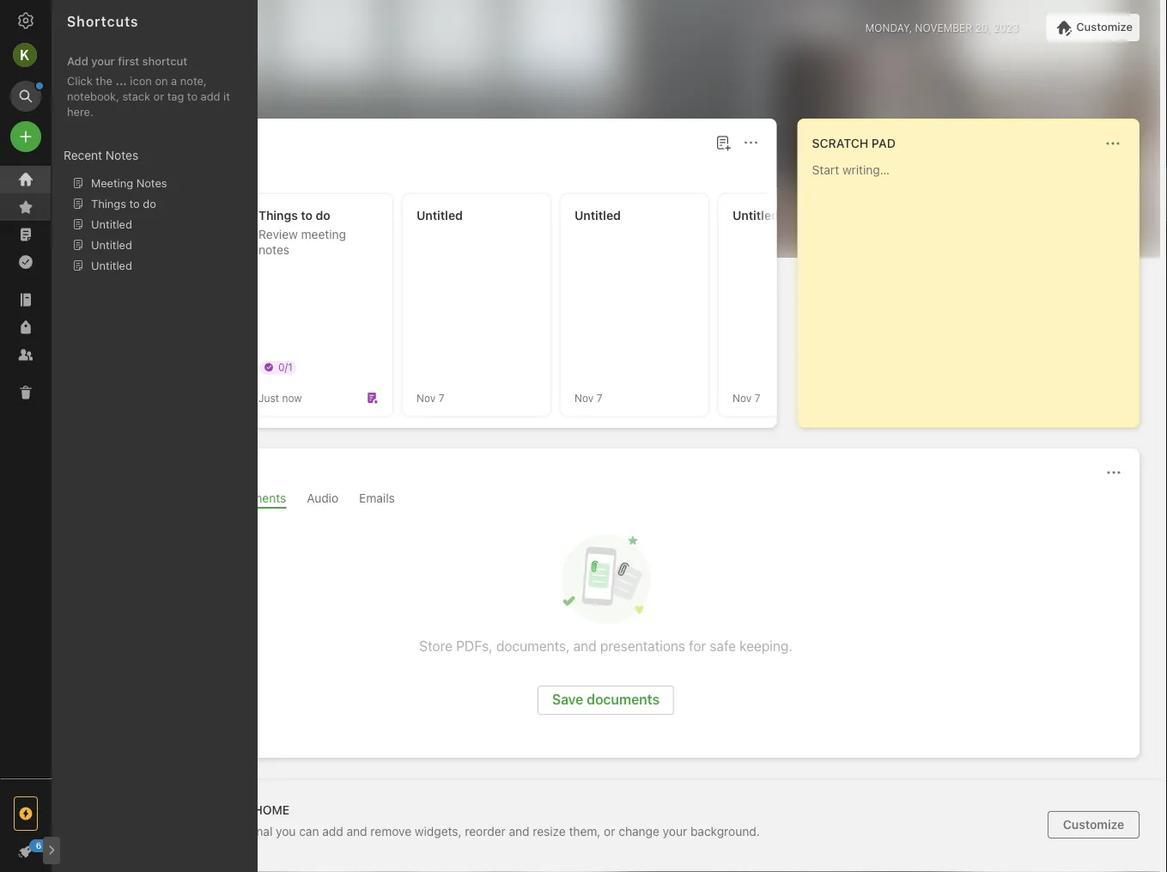 Task type: locate. For each thing, give the bounding box(es) containing it.
tree
[[0, 166, 52, 778]]

home
[[254, 803, 290, 817]]

recent tab
[[86, 161, 125, 179]]

0 vertical spatial to
[[187, 89, 198, 102]]

your right 'change'
[[663, 824, 688, 838]]

customize button
[[1047, 14, 1140, 41], [1048, 811, 1140, 839]]

good morning, kendall!
[[72, 17, 248, 37]]

0 horizontal spatial 7
[[439, 392, 445, 404]]

0 vertical spatial the
[[96, 74, 112, 87]]

0 vertical spatial customize
[[1077, 20, 1133, 33]]

scratch
[[813, 136, 869, 150]]

0 horizontal spatial to
[[187, 89, 198, 102]]

add left it
[[201, 89, 220, 102]]

or down on
[[154, 89, 164, 102]]

recent
[[64, 148, 102, 162], [86, 161, 125, 175]]

2 7 from the left
[[597, 392, 603, 404]]

your up click the ...
[[91, 54, 115, 67]]

the up presentation
[[134, 227, 152, 241]]

0 horizontal spatial nov 7
[[417, 392, 445, 404]]

finish
[[101, 227, 130, 241]]

save documents
[[552, 691, 660, 708]]

or
[[154, 89, 164, 102], [604, 824, 616, 838]]

2 horizontal spatial nov 7
[[733, 392, 761, 404]]

1 horizontal spatial the
[[134, 227, 152, 241]]

1 tab list from the top
[[76, 161, 774, 179]]

change
[[619, 824, 660, 838]]

0 vertical spatial your
[[91, 54, 115, 67]]

6
[[36, 840, 42, 850]]

first
[[118, 54, 139, 67]]

to down note,
[[187, 89, 198, 102]]

to left do
[[301, 208, 313, 223]]

recent down notes "button"
[[86, 161, 125, 175]]

audio tab
[[307, 491, 339, 509]]

3 untitled from the left
[[733, 208, 779, 223]]

0 horizontal spatial add
[[201, 89, 220, 102]]

pdfs,
[[456, 638, 493, 654]]

things
[[259, 208, 298, 223]]

1 horizontal spatial your
[[663, 824, 688, 838]]

and left the remove
[[347, 824, 367, 838]]

for
[[689, 638, 707, 654]]

1 vertical spatial or
[[604, 824, 616, 838]]

and right documents,
[[574, 638, 597, 654]]

notes button
[[82, 132, 147, 153]]

store
[[420, 638, 453, 654]]

add
[[67, 54, 88, 67]]

stack
[[122, 89, 150, 102]]

1 vertical spatial to
[[301, 208, 313, 223]]

the inside meeting notes finish the presentation
[[134, 227, 152, 241]]

1 vertical spatial customize button
[[1048, 811, 1140, 839]]

your
[[91, 54, 115, 67], [663, 824, 688, 838]]

1 vertical spatial add
[[323, 824, 344, 838]]

nov 7
[[417, 392, 445, 404], [575, 392, 603, 404], [733, 392, 761, 404]]

0 horizontal spatial or
[[154, 89, 164, 102]]

presentations
[[601, 638, 686, 654]]

add inside 'customize your home with evernote personal you can add and remove widgets, reorder and resize them, or change your background.'
[[323, 824, 344, 838]]

1 horizontal spatial add
[[323, 824, 344, 838]]

and
[[574, 638, 597, 654], [347, 824, 367, 838], [509, 824, 530, 838]]

shortcut
[[142, 54, 187, 67]]

nov
[[417, 392, 436, 404], [575, 392, 594, 404], [733, 392, 752, 404]]

scratch pad
[[813, 136, 896, 150]]

0 vertical spatial or
[[154, 89, 164, 102]]

documents
[[223, 491, 286, 505]]

1 horizontal spatial untitled
[[575, 208, 621, 223]]

3 nov from the left
[[733, 392, 752, 404]]

1 horizontal spatial nov 7
[[575, 392, 603, 404]]

evernote
[[172, 824, 222, 838]]

or right 'them,'
[[604, 824, 616, 838]]

1 vertical spatial customize
[[1064, 818, 1125, 832]]

1 horizontal spatial and
[[509, 824, 530, 838]]

2 tab list from the top
[[76, 491, 1137, 509]]

customize
[[144, 803, 214, 817]]

2 untitled from the left
[[575, 208, 621, 223]]

1 horizontal spatial to
[[301, 208, 313, 223]]

keeping.
[[740, 638, 793, 654]]

tab list
[[76, 161, 774, 179], [76, 491, 1137, 509]]

your
[[217, 803, 251, 817]]

7
[[439, 392, 445, 404], [597, 392, 603, 404], [755, 392, 761, 404]]

and left resize
[[509, 824, 530, 838]]

0 vertical spatial add
[[201, 89, 220, 102]]

things to do review meeting notes
[[259, 208, 346, 257]]

1 horizontal spatial or
[[604, 824, 616, 838]]

add inside icon on a note, notebook, stack or tag to add it here.
[[201, 89, 220, 102]]

your inside 'customize your home with evernote personal you can add and remove widgets, reorder and resize them, or change your background.'
[[663, 824, 688, 838]]

0 horizontal spatial nov
[[417, 392, 436, 404]]

click to expand image
[[44, 840, 57, 861]]

recent down here.
[[64, 148, 102, 162]]

november
[[916, 21, 973, 34]]

2 horizontal spatial 7
[[755, 392, 761, 404]]

2 nov from the left
[[575, 392, 594, 404]]

tag
[[167, 89, 184, 102]]

the
[[96, 74, 112, 87], [134, 227, 152, 241]]

untitled
[[417, 208, 463, 223], [575, 208, 621, 223], [733, 208, 779, 223]]

the left ...
[[96, 74, 112, 87]]

2023
[[994, 21, 1019, 34]]

0 horizontal spatial and
[[347, 824, 367, 838]]

home image
[[15, 169, 36, 190]]

1 vertical spatial your
[[663, 824, 688, 838]]

notes inside meeting notes finish the presentation
[[151, 208, 185, 223]]

1 vertical spatial tab list
[[76, 491, 1137, 509]]

1 horizontal spatial nov
[[575, 392, 594, 404]]

0 vertical spatial tab list
[[76, 161, 774, 179]]

2 horizontal spatial untitled
[[733, 208, 779, 223]]

emails
[[359, 491, 395, 505]]

can
[[299, 824, 319, 838]]

1 vertical spatial the
[[134, 227, 152, 241]]

customize
[[1077, 20, 1133, 33], [1064, 818, 1125, 832]]

meeting
[[301, 227, 346, 241]]

to
[[187, 89, 198, 102], [301, 208, 313, 223]]

documents tab
[[223, 491, 286, 509]]

suggested
[[145, 161, 205, 175]]

monday, november 20, 2023
[[866, 21, 1019, 34]]

0 horizontal spatial untitled
[[417, 208, 463, 223]]

notes right meeting
[[151, 208, 185, 223]]

notes left suggested
[[106, 148, 138, 162]]

meeting
[[101, 208, 148, 223]]

black friday offer image
[[15, 803, 36, 824]]

notebook,
[[67, 89, 119, 102]]

remove
[[371, 824, 412, 838]]

notes up recent tab
[[86, 135, 126, 150]]

meeting notes finish the presentation
[[101, 208, 185, 257]]

1 horizontal spatial 7
[[597, 392, 603, 404]]

notes
[[86, 135, 126, 150], [106, 148, 138, 162], [151, 208, 185, 223]]

shortcuts
[[67, 13, 139, 30]]

emails tab
[[359, 491, 395, 509]]

add right can on the bottom left of page
[[323, 824, 344, 838]]

2 horizontal spatial nov
[[733, 392, 752, 404]]

here.
[[67, 105, 93, 118]]

add
[[201, 89, 220, 102], [323, 824, 344, 838]]



Task type: vqa. For each thing, say whether or not it's contained in the screenshot.
documents
yes



Task type: describe. For each thing, give the bounding box(es) containing it.
recent for recent tab
[[86, 161, 125, 175]]

do
[[316, 208, 331, 223]]

monday,
[[866, 21, 913, 34]]

click
[[67, 74, 93, 87]]

Start writing… text field
[[813, 162, 1139, 413]]

personal
[[225, 824, 273, 838]]

a
[[171, 74, 177, 87]]

presentation
[[101, 243, 170, 257]]

account image
[[13, 43, 37, 67]]

tab list containing recent
[[76, 161, 774, 179]]

recent for recent notes
[[64, 148, 102, 162]]

notes for meeting
[[151, 208, 185, 223]]

2 nov 7 from the left
[[575, 392, 603, 404]]

save documents button
[[538, 686, 675, 715]]

good
[[72, 17, 113, 37]]

morning,
[[118, 17, 184, 37]]

note,
[[180, 74, 207, 87]]

to inside icon on a note, notebook, stack or tag to add it here.
[[187, 89, 198, 102]]

them,
[[569, 824, 601, 838]]

0 horizontal spatial your
[[91, 54, 115, 67]]

or inside icon on a note, notebook, stack or tag to add it here.
[[154, 89, 164, 102]]

3 nov 7 from the left
[[733, 392, 761, 404]]

you
[[276, 824, 296, 838]]

or inside 'customize your home with evernote personal you can add and remove widgets, reorder and resize them, or change your background.'
[[604, 824, 616, 838]]

widgets,
[[415, 824, 462, 838]]

ago
[[287, 392, 305, 404]]

min
[[266, 392, 284, 404]]

0/1
[[278, 361, 293, 373]]

2 horizontal spatial and
[[574, 638, 597, 654]]

it
[[224, 89, 230, 102]]

1 7 from the left
[[439, 392, 445, 404]]

suggested tab
[[145, 161, 205, 179]]

kendall!
[[188, 17, 248, 37]]

Help and Learning task checklist field
[[0, 838, 52, 865]]

safe
[[710, 638, 736, 654]]

tab list containing documents
[[76, 491, 1137, 509]]

notes inside "button"
[[86, 135, 126, 150]]

save
[[552, 691, 584, 708]]

click the ...
[[67, 74, 127, 87]]

1 untitled from the left
[[417, 208, 463, 223]]

documents
[[587, 691, 660, 708]]

documents,
[[497, 638, 570, 654]]

...
[[116, 74, 127, 87]]

Account field
[[0, 38, 52, 72]]

icon
[[130, 74, 152, 87]]

0 horizontal spatial the
[[96, 74, 112, 87]]

1 min ago
[[259, 392, 305, 404]]

customize your home with evernote personal you can add and remove widgets, reorder and resize them, or change your background.
[[144, 803, 760, 838]]

1 nov 7 from the left
[[417, 392, 445, 404]]

with
[[144, 824, 169, 838]]

add your first shortcut
[[67, 54, 187, 67]]

3 7 from the left
[[755, 392, 761, 404]]

1
[[259, 392, 263, 404]]

on
[[155, 74, 168, 87]]

to inside things to do review meeting notes
[[301, 208, 313, 223]]

recent notes
[[64, 148, 138, 162]]

reorder
[[465, 824, 506, 838]]

resize
[[533, 824, 566, 838]]

1 nov from the left
[[417, 392, 436, 404]]

scratch pad button
[[809, 133, 896, 154]]

20,
[[976, 21, 991, 34]]

store pdfs, documents, and presentations for safe keeping.
[[420, 638, 793, 654]]

audio
[[307, 491, 339, 505]]

icon on a note, notebook, stack or tag to add it here.
[[67, 74, 230, 118]]

settings image
[[15, 10, 36, 31]]

notes for recent
[[106, 148, 138, 162]]

pad
[[872, 136, 896, 150]]

notes
[[259, 243, 290, 257]]

review
[[259, 227, 298, 241]]

background.
[[691, 824, 760, 838]]

0 vertical spatial customize button
[[1047, 14, 1140, 41]]



